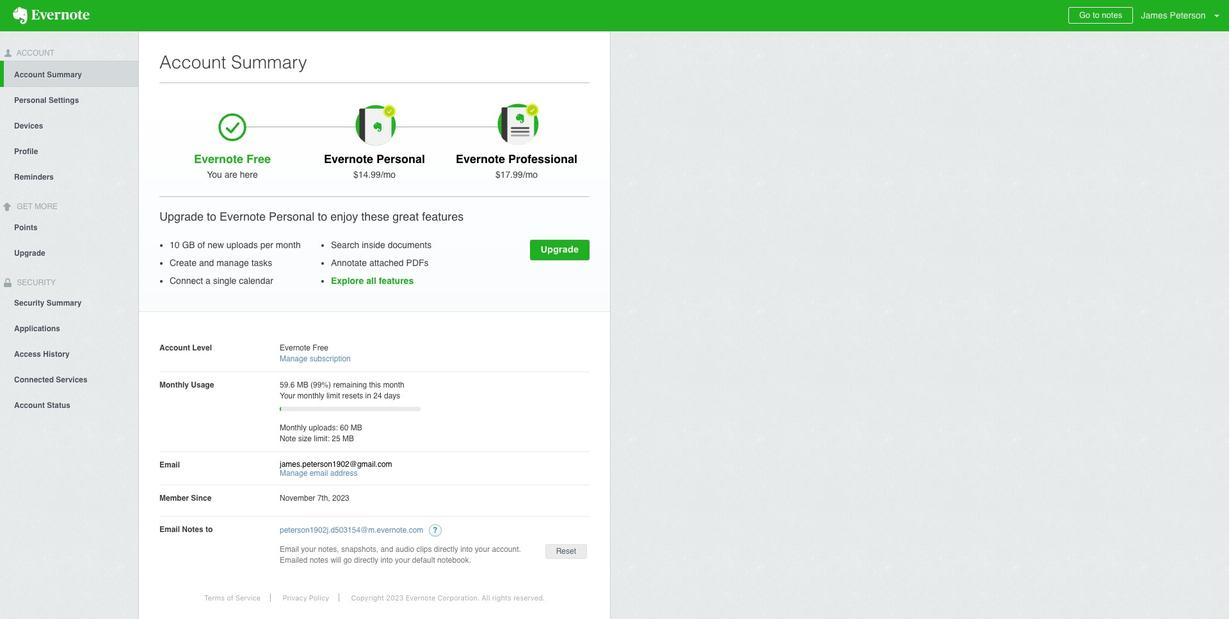 Task type: locate. For each thing, give the bounding box(es) containing it.
1 mo from the left
[[383, 170, 396, 180]]

of right terms
[[227, 594, 234, 603]]

and up a
[[199, 258, 214, 268]]

evernote personal $14.99/ mo
[[324, 152, 425, 180]]

tasks
[[251, 258, 272, 268]]

1 vertical spatial notes
[[310, 556, 329, 565]]

monthly
[[159, 381, 189, 390], [280, 424, 307, 433]]

monthly inside monthly uploads: 60 mb note size limit: 25 mb
[[280, 424, 307, 433]]

usage
[[191, 381, 214, 390]]

access history
[[14, 351, 70, 359]]

applications link
[[0, 316, 138, 342]]

2 horizontal spatial your
[[475, 546, 490, 555]]

0 horizontal spatial of
[[198, 240, 205, 250]]

james.peterson1902@gmail.com manage email address
[[280, 460, 392, 478]]

0 horizontal spatial upgrade link
[[0, 240, 138, 265]]

0 vertical spatial mb
[[297, 381, 308, 390]]

security for security
[[15, 278, 56, 287]]

1 horizontal spatial upgrade
[[159, 210, 204, 223]]

manage email address link
[[280, 469, 358, 478]]

reminders
[[14, 173, 54, 182]]

free up here
[[247, 152, 271, 166]]

evernote up the you
[[194, 152, 243, 166]]

into up notebook.
[[461, 546, 473, 555]]

notes down notes,
[[310, 556, 329, 565]]

monthly up note at bottom left
[[280, 424, 307, 433]]

0 vertical spatial into
[[461, 546, 473, 555]]

all
[[366, 276, 376, 286]]

1 upgrade link from the left
[[530, 240, 590, 260]]

services
[[56, 376, 88, 385]]

1 horizontal spatial and
[[381, 546, 393, 555]]

devices
[[14, 122, 43, 131]]

25
[[332, 435, 340, 444]]

evernote up "$17.99/"
[[456, 152, 505, 166]]

59.6 mb (99%) remaining this month your monthly limit resets in 24 days
[[280, 381, 405, 401]]

personal up "$14.99/" on the top
[[377, 152, 425, 166]]

7th,
[[317, 494, 330, 503]]

1 vertical spatial monthly
[[280, 424, 307, 433]]

your up emailed
[[301, 546, 316, 555]]

directly down snapshots,
[[354, 556, 379, 565]]

1 vertical spatial directly
[[354, 556, 379, 565]]

account.
[[492, 546, 521, 555]]

2023 right copyright
[[386, 594, 404, 603]]

1 horizontal spatial free
[[313, 344, 329, 353]]

1 vertical spatial 2023
[[386, 594, 404, 603]]

0 vertical spatial security
[[15, 278, 56, 287]]

2023 right the '7th,'
[[332, 494, 349, 503]]

copyright
[[351, 594, 384, 603]]

evernote up manage subscription "link"
[[280, 344, 311, 353]]

email for email notes to
[[159, 526, 180, 535]]

into
[[461, 546, 473, 555], [381, 556, 393, 565]]

directly up notebook.
[[434, 546, 458, 555]]

month up days
[[383, 381, 405, 390]]

personal inside evernote personal $14.99/ mo
[[377, 152, 425, 166]]

of right gb
[[198, 240, 205, 250]]

manage up 59.6 on the left of page
[[280, 355, 308, 364]]

status
[[47, 402, 70, 411]]

audio
[[396, 546, 414, 555]]

email up member at the bottom of the page
[[159, 461, 180, 470]]

manage
[[280, 355, 308, 364], [280, 469, 308, 478]]

1 vertical spatial mb
[[351, 424, 362, 433]]

directly
[[434, 546, 458, 555], [354, 556, 379, 565]]

upgrade link
[[530, 240, 590, 260], [0, 240, 138, 265]]

mb up monthly
[[297, 381, 308, 390]]

manage inside 'james.peterson1902@gmail.com manage email address'
[[280, 469, 308, 478]]

mo inside evernote professional $17.99/ mo
[[526, 170, 538, 180]]

security up security summary
[[15, 278, 56, 287]]

1 vertical spatial features
[[379, 276, 414, 286]]

None submit
[[545, 545, 587, 560]]

notes right go at the right top
[[1102, 10, 1123, 20]]

1 horizontal spatial mo
[[526, 170, 538, 180]]

access history link
[[0, 342, 138, 367]]

evernote for evernote free you are here
[[194, 152, 243, 166]]

points
[[14, 223, 38, 232]]

free
[[247, 152, 271, 166], [313, 344, 329, 353]]

1 vertical spatial month
[[383, 381, 405, 390]]

0 horizontal spatial 2023
[[332, 494, 349, 503]]

peterson1902j.d503154@m.evernote.com
[[280, 526, 423, 535]]

0 vertical spatial directly
[[434, 546, 458, 555]]

access
[[14, 351, 41, 359]]

1 manage from the top
[[280, 355, 308, 364]]

personal up devices
[[14, 96, 47, 105]]

and left audio
[[381, 546, 393, 555]]

remaining
[[333, 381, 367, 390]]

mo up these
[[383, 170, 396, 180]]

0 horizontal spatial personal
[[14, 96, 47, 105]]

monthly left usage on the bottom of the page
[[159, 381, 189, 390]]

upgrade
[[159, 210, 204, 223], [541, 244, 579, 255], [14, 249, 45, 258]]

notes inside email your notes, snapshots, and audio clips directly into your account. emailed notes will go directly into your default notebook.
[[310, 556, 329, 565]]

0 vertical spatial manage
[[280, 355, 308, 364]]

evernote for evernote free manage subscription
[[280, 344, 311, 353]]

features right 'great'
[[422, 210, 464, 223]]

security up applications
[[14, 299, 44, 308]]

terms of service
[[204, 594, 261, 603]]

per
[[260, 240, 273, 250]]

privacy policy link
[[273, 594, 339, 603]]

personal
[[14, 96, 47, 105], [377, 152, 425, 166], [269, 210, 315, 223]]

1 horizontal spatial monthly
[[280, 424, 307, 433]]

manage left email at left bottom
[[280, 469, 308, 478]]

create and manage tasks
[[170, 258, 272, 268]]

free inside evernote free manage subscription
[[313, 344, 329, 353]]

2 manage from the top
[[280, 469, 308, 478]]

james peterson link
[[1138, 0, 1230, 31]]

free up manage subscription "link"
[[313, 344, 329, 353]]

emailed
[[280, 556, 308, 565]]

2 vertical spatial mb
[[343, 435, 354, 444]]

2 vertical spatial personal
[[269, 210, 315, 223]]

email for email your notes, snapshots, and audio clips directly into your account. emailed notes will go directly into your default notebook.
[[280, 546, 299, 555]]

1 vertical spatial personal
[[377, 152, 425, 166]]

member since
[[159, 494, 212, 503]]

(99%)
[[311, 381, 331, 390]]

and inside email your notes, snapshots, and audio clips directly into your account. emailed notes will go directly into your default notebook.
[[381, 546, 393, 555]]

gb
[[182, 240, 195, 250]]

free inside evernote free you are here
[[247, 152, 271, 166]]

monthly uploads: 60 mb note size limit: 25 mb
[[280, 424, 362, 444]]

1 horizontal spatial upgrade link
[[530, 240, 590, 260]]

1 horizontal spatial month
[[383, 381, 405, 390]]

email up emailed
[[280, 546, 299, 555]]

documents
[[388, 240, 432, 250]]

evernote inside evernote free you are here
[[194, 152, 243, 166]]

privacy policy
[[283, 594, 329, 603]]

2 horizontal spatial personal
[[377, 152, 425, 166]]

1 vertical spatial of
[[227, 594, 234, 603]]

1 vertical spatial and
[[381, 546, 393, 555]]

0 vertical spatial monthly
[[159, 381, 189, 390]]

1 horizontal spatial into
[[461, 546, 473, 555]]

1 vertical spatial email
[[159, 526, 180, 535]]

0 horizontal spatial notes
[[310, 556, 329, 565]]

your left the account.
[[475, 546, 490, 555]]

email notes to
[[159, 526, 213, 535]]

copyright 2023 evernote corporation. all rights reserved.
[[351, 594, 545, 603]]

0 horizontal spatial monthly
[[159, 381, 189, 390]]

email inside email your notes, snapshots, and audio clips directly into your account. emailed notes will go directly into your default notebook.
[[280, 546, 299, 555]]

evernote free you are here
[[194, 152, 271, 180]]

0 horizontal spatial free
[[247, 152, 271, 166]]

personal settings link
[[0, 87, 138, 113]]

0 horizontal spatial upgrade
[[14, 249, 45, 258]]

account summary
[[159, 52, 307, 72], [14, 70, 82, 79]]

evernote inside evernote personal $14.99/ mo
[[324, 152, 373, 166]]

1 vertical spatial into
[[381, 556, 393, 565]]

service
[[236, 594, 261, 603]]

evernote free manage subscription
[[280, 344, 351, 364]]

james.peterson1902@gmail.com
[[280, 460, 392, 469]]

month
[[276, 240, 301, 250], [383, 381, 405, 390]]

1 horizontal spatial features
[[422, 210, 464, 223]]

mo down professional
[[526, 170, 538, 180]]

mo inside evernote personal $14.99/ mo
[[383, 170, 396, 180]]

email
[[159, 461, 180, 470], [159, 526, 180, 535], [280, 546, 299, 555]]

1 horizontal spatial personal
[[269, 210, 315, 223]]

1 horizontal spatial 2023
[[386, 594, 404, 603]]

explore
[[331, 276, 364, 286]]

evernote up "$14.99/" on the top
[[324, 152, 373, 166]]

1 vertical spatial free
[[313, 344, 329, 353]]

0 vertical spatial of
[[198, 240, 205, 250]]

24
[[374, 392, 382, 401]]

1 vertical spatial manage
[[280, 469, 308, 478]]

account level
[[159, 344, 212, 353]]

mb
[[297, 381, 308, 390], [351, 424, 362, 433], [343, 435, 354, 444]]

pdfs
[[406, 258, 429, 268]]

into left the default on the left
[[381, 556, 393, 565]]

0 horizontal spatial mo
[[383, 170, 396, 180]]

resets
[[342, 392, 363, 401]]

mb right '60'
[[351, 424, 362, 433]]

evernote inside evernote free manage subscription
[[280, 344, 311, 353]]

2 vertical spatial email
[[280, 546, 299, 555]]

0 vertical spatial personal
[[14, 96, 47, 105]]

1 horizontal spatial notes
[[1102, 10, 1123, 20]]

your down audio
[[395, 556, 410, 565]]

mb down '60'
[[343, 435, 354, 444]]

2 mo from the left
[[526, 170, 538, 180]]

annotate attached pdfs
[[331, 258, 429, 268]]

create
[[170, 258, 197, 268]]

notes
[[182, 526, 203, 535]]

0 vertical spatial email
[[159, 461, 180, 470]]

enjoy
[[331, 210, 358, 223]]

1 vertical spatial security
[[14, 299, 44, 308]]

0 vertical spatial free
[[247, 152, 271, 166]]

1 horizontal spatial of
[[227, 594, 234, 603]]

free for evernote free you are here
[[247, 152, 271, 166]]

$17.99/
[[496, 170, 526, 180]]

summary for security summary link
[[47, 299, 82, 308]]

0 horizontal spatial and
[[199, 258, 214, 268]]

evernote inside evernote professional $17.99/ mo
[[456, 152, 505, 166]]

2 horizontal spatial upgrade
[[541, 244, 579, 255]]

features down attached
[[379, 276, 414, 286]]

0 horizontal spatial month
[[276, 240, 301, 250]]

email left 'notes' at the bottom of page
[[159, 526, 180, 535]]

month right 'per'
[[276, 240, 301, 250]]

personal up 'per'
[[269, 210, 315, 223]]

corporation.
[[438, 594, 480, 603]]



Task type: describe. For each thing, give the bounding box(es) containing it.
get
[[17, 202, 33, 211]]

mo for personal
[[383, 170, 396, 180]]

email for email
[[159, 461, 180, 470]]

default
[[412, 556, 435, 565]]

upgrade for 1st upgrade link from the left
[[541, 244, 579, 255]]

peterson1902j.d503154@m.evernote.com link
[[280, 526, 423, 535]]

manage
[[217, 258, 249, 268]]

evernote image
[[0, 7, 102, 24]]

great
[[393, 210, 419, 223]]

uploads:
[[309, 424, 338, 433]]

terms
[[204, 594, 225, 603]]

go
[[343, 556, 352, 565]]

profile
[[14, 147, 38, 156]]

privacy
[[283, 594, 307, 603]]

personal settings
[[14, 96, 79, 105]]

account status
[[14, 402, 70, 411]]

connect a single calendar
[[170, 276, 273, 286]]

limit:
[[314, 435, 330, 444]]

limit
[[327, 392, 340, 401]]

are
[[225, 170, 238, 180]]

more
[[35, 202, 58, 211]]

note
[[280, 435, 296, 444]]

1 horizontal spatial your
[[395, 556, 410, 565]]

settings
[[49, 96, 79, 105]]

go to notes
[[1080, 10, 1123, 20]]

go to notes link
[[1069, 7, 1134, 24]]

policy
[[309, 594, 329, 603]]

account status link
[[0, 393, 138, 418]]

this
[[369, 381, 381, 390]]

address
[[330, 469, 358, 478]]

email
[[310, 469, 328, 478]]

history
[[43, 351, 70, 359]]

new
[[208, 240, 224, 250]]

monthly for monthly usage
[[159, 381, 189, 390]]

evernote down the default on the left
[[406, 594, 436, 603]]

evernote link
[[0, 0, 102, 31]]

you
[[207, 170, 222, 180]]

connected services link
[[0, 367, 138, 393]]

mo for professional
[[526, 170, 538, 180]]

monthly usage
[[159, 381, 214, 390]]

security summary link
[[0, 290, 138, 316]]

evernote professional $17.99/ mo
[[456, 152, 578, 180]]

to up the new
[[207, 210, 216, 223]]

here
[[240, 170, 258, 180]]

attached
[[369, 258, 404, 268]]

0 horizontal spatial account summary
[[14, 70, 82, 79]]

10
[[170, 240, 180, 250]]

summary for 'account summary' link
[[47, 70, 82, 79]]

upgrade to evernote personal to enjoy these great features
[[159, 210, 464, 223]]

59.6
[[280, 381, 295, 390]]

?
[[433, 526, 438, 535]]

evernote for evernote personal $14.99/ mo
[[324, 152, 373, 166]]

clips
[[417, 546, 432, 555]]

go
[[1080, 10, 1091, 20]]

professional
[[508, 152, 578, 166]]

10 gb of new uploads per month
[[170, 240, 301, 250]]

month inside the 59.6 mb (99%) remaining this month your monthly limit resets in 24 days
[[383, 381, 405, 390]]

to left enjoy
[[318, 210, 327, 223]]

0 vertical spatial 2023
[[332, 494, 349, 503]]

get more
[[15, 202, 58, 211]]

manage subscription link
[[280, 355, 351, 364]]

0 horizontal spatial into
[[381, 556, 393, 565]]

explore all features link
[[331, 276, 414, 286]]

monthly for monthly uploads: 60 mb note size limit: 25 mb
[[280, 424, 307, 433]]

to right 'notes' at the bottom of page
[[206, 526, 213, 535]]

free for evernote free manage subscription
[[313, 344, 329, 353]]

profile link
[[0, 138, 138, 164]]

0 vertical spatial and
[[199, 258, 214, 268]]

1 horizontal spatial directly
[[434, 546, 458, 555]]

connect
[[170, 276, 203, 286]]

account summary link
[[4, 61, 138, 87]]

all
[[482, 594, 490, 603]]

calendar
[[239, 276, 273, 286]]

upgrade for upgrade to evernote personal to enjoy these great features
[[159, 210, 204, 223]]

applications
[[14, 325, 60, 334]]

your
[[280, 392, 295, 401]]

terms of service link
[[195, 594, 271, 603]]

november
[[280, 494, 315, 503]]

2 upgrade link from the left
[[0, 240, 138, 265]]

mb inside the 59.6 mb (99%) remaining this month your monthly limit resets in 24 days
[[297, 381, 308, 390]]

evernote for evernote professional $17.99/ mo
[[456, 152, 505, 166]]

0 horizontal spatial your
[[301, 546, 316, 555]]

uploads
[[227, 240, 258, 250]]

devices link
[[0, 113, 138, 138]]

0 vertical spatial features
[[422, 210, 464, 223]]

will
[[331, 556, 341, 565]]

evernote up uploads
[[220, 210, 266, 223]]

these
[[361, 210, 389, 223]]

snapshots,
[[341, 546, 379, 555]]

notes,
[[318, 546, 339, 555]]

1 horizontal spatial account summary
[[159, 52, 307, 72]]

a
[[206, 276, 211, 286]]

upgrade for second upgrade link
[[14, 249, 45, 258]]

james
[[1141, 10, 1168, 20]]

manage inside evernote free manage subscription
[[280, 355, 308, 364]]

rights
[[492, 594, 512, 603]]

60
[[340, 424, 349, 433]]

inside
[[362, 240, 385, 250]]

email your notes, snapshots, and audio clips directly into your account. emailed notes will go directly into your default notebook.
[[280, 546, 521, 565]]

connected
[[14, 376, 54, 385]]

$14.99/
[[353, 170, 383, 180]]

security for security summary
[[14, 299, 44, 308]]

monthly
[[298, 392, 324, 401]]

security summary
[[14, 299, 82, 308]]

0 horizontal spatial features
[[379, 276, 414, 286]]

0 vertical spatial month
[[276, 240, 301, 250]]

reminders link
[[0, 164, 138, 189]]

0 vertical spatial notes
[[1102, 10, 1123, 20]]

annotate
[[331, 258, 367, 268]]

to right go at the right top
[[1093, 10, 1100, 20]]

0 horizontal spatial directly
[[354, 556, 379, 565]]



Task type: vqa. For each thing, say whether or not it's contained in the screenshot.
"Clock Illustration" image
no



